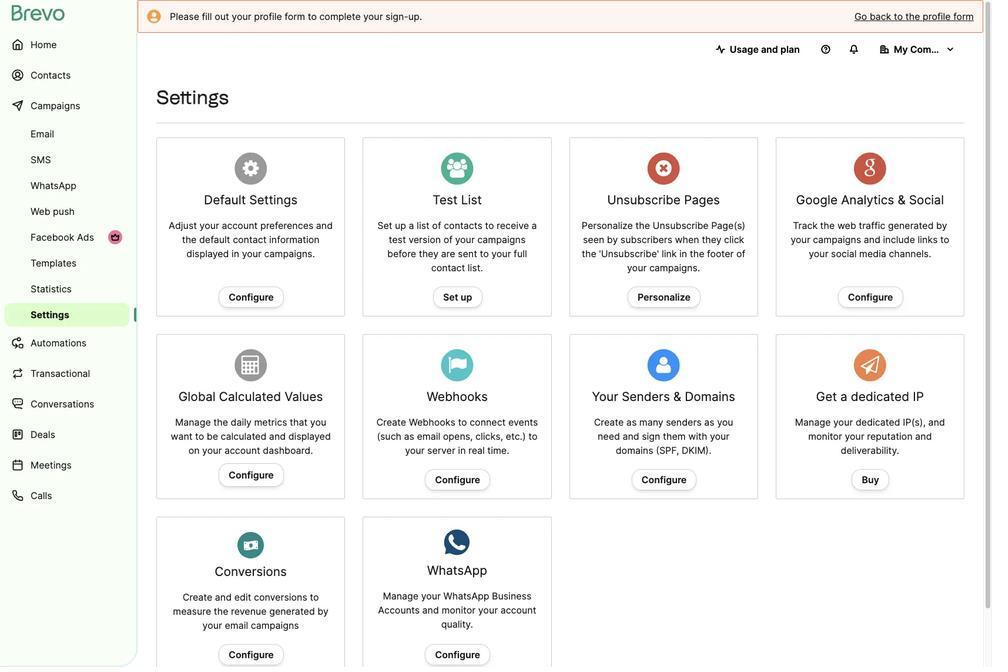 Task type: vqa. For each thing, say whether or not it's contained in the screenshot.
Automations
yes



Task type: locate. For each thing, give the bounding box(es) containing it.
2 horizontal spatial create
[[594, 417, 624, 429]]

and up information
[[316, 220, 333, 232]]

create for your senders & domains
[[594, 417, 624, 429]]

transactional
[[31, 368, 90, 380]]

unsubscribe up when
[[653, 220, 709, 232]]

1 horizontal spatial by
[[607, 234, 618, 246]]

list
[[461, 193, 482, 208]]

email link
[[5, 122, 129, 146]]

full
[[514, 248, 527, 260]]

of up are
[[444, 234, 453, 246]]

contact right default
[[233, 234, 267, 246]]

1 horizontal spatial personalize
[[638, 292, 691, 303]]

campaigns
[[31, 100, 80, 112]]

business
[[492, 591, 532, 603]]

you down domains
[[717, 417, 733, 429]]

create up need on the bottom of the page
[[594, 417, 624, 429]]

& left social
[[898, 193, 906, 208]]

dedicated
[[851, 390, 910, 404], [856, 417, 900, 429]]

2 horizontal spatial settings
[[249, 193, 298, 208]]

your inside manage the daily metrics that you want to be calculated and displayed on your account dashboard.
[[202, 445, 222, 457]]

1 horizontal spatial contact
[[431, 262, 465, 274]]

1 horizontal spatial they
[[702, 234, 722, 246]]

manage down get
[[795, 417, 831, 429]]

configure link down create and edit conversions to measure the revenue generated by your email campaigns on the left of the page
[[219, 645, 284, 666]]

dedicated up reputation
[[856, 417, 900, 429]]

and left plan on the right top of the page
[[761, 43, 778, 55]]

2 horizontal spatial a
[[841, 390, 848, 404]]

0 horizontal spatial email
[[225, 620, 248, 632]]

'unsubscribe'
[[599, 248, 659, 260]]

you right that
[[310, 417, 326, 429]]

personalize up seen
[[582, 220, 633, 232]]

campaigns. down information
[[264, 248, 315, 260]]

form left complete
[[285, 11, 305, 22]]

adjust your account preferences and the default contact information displayed in your campaigns.
[[169, 220, 333, 260]]

in down "default"
[[232, 248, 239, 260]]

1 horizontal spatial create
[[376, 417, 406, 429]]

by for google analytics & social
[[936, 220, 947, 232]]

1 horizontal spatial profile
[[923, 11, 951, 22]]

1 vertical spatial up
[[461, 292, 472, 303]]

you inside manage the daily metrics that you want to be calculated and displayed on your account dashboard.
[[310, 417, 326, 429]]

they up footer at the top right
[[702, 234, 722, 246]]

0 vertical spatial monitor
[[808, 431, 842, 443]]

and down ip(s),
[[915, 431, 932, 443]]

them
[[663, 431, 686, 443]]

as up 'with'
[[704, 417, 715, 429]]

list
[[417, 220, 430, 232]]

1 vertical spatial campaigns.
[[649, 262, 700, 274]]

dedicated for your
[[856, 417, 900, 429]]

1 horizontal spatial displayed
[[288, 431, 331, 443]]

set
[[377, 220, 392, 232], [443, 292, 458, 303]]

1 horizontal spatial manage
[[383, 591, 419, 603]]

1 horizontal spatial of
[[444, 234, 453, 246]]

they down version
[[419, 248, 439, 260]]

sent
[[458, 248, 477, 260]]

global
[[179, 390, 216, 404]]

as
[[627, 417, 637, 429], [704, 417, 715, 429], [404, 431, 414, 443]]

to
[[308, 11, 317, 22], [894, 11, 903, 22], [485, 220, 494, 232], [941, 234, 950, 246], [480, 248, 489, 260], [458, 417, 467, 429], [195, 431, 204, 443], [529, 431, 538, 443], [310, 592, 319, 604]]

a left list
[[409, 220, 414, 232]]

the
[[906, 11, 920, 22], [636, 220, 650, 232], [820, 220, 835, 232], [182, 234, 197, 246], [582, 248, 596, 260], [690, 248, 705, 260], [214, 417, 228, 429], [214, 606, 228, 618]]

configure down media
[[848, 292, 893, 303]]

2 horizontal spatial campaigns
[[813, 234, 861, 246]]

to left receive
[[485, 220, 494, 232]]

displayed down that
[[288, 431, 331, 443]]

and right the accounts
[[422, 605, 439, 617]]

0 horizontal spatial profile
[[254, 11, 282, 22]]

configure link for your senders & domains
[[632, 470, 697, 491]]

webhooks up opens,
[[409, 417, 456, 429]]

0 horizontal spatial personalize
[[582, 220, 633, 232]]

contact inside 'set up a list of contacts to receive a test version of your campaigns before they are sent to your full contact list.'
[[431, 262, 465, 274]]

personalize inside personalize link
[[638, 292, 691, 303]]

measure
[[173, 606, 211, 618]]

email down the revenue at bottom
[[225, 620, 248, 632]]

contact down are
[[431, 262, 465, 274]]

0 horizontal spatial by
[[318, 606, 329, 618]]

2 vertical spatial of
[[737, 248, 746, 260]]

before
[[387, 248, 416, 260]]

quality.
[[441, 619, 473, 631]]

0 vertical spatial displayed
[[187, 248, 229, 260]]

0 horizontal spatial a
[[409, 220, 414, 232]]

deals
[[31, 429, 55, 441]]

0 vertical spatial dedicated
[[851, 390, 910, 404]]

1 vertical spatial settings
[[249, 193, 298, 208]]

1 vertical spatial dedicated
[[856, 417, 900, 429]]

clicks,
[[476, 431, 503, 443]]

whatsapp
[[31, 180, 76, 192], [427, 564, 487, 579], [444, 591, 489, 603]]

0 vertical spatial email
[[417, 431, 440, 443]]

1 vertical spatial set
[[443, 292, 458, 303]]

monitor up the quality.
[[442, 605, 476, 617]]

configure down create and edit conversions to measure the revenue generated by your email campaigns on the left of the page
[[229, 650, 274, 661]]

&
[[898, 193, 906, 208], [674, 390, 681, 404]]

the left web
[[820, 220, 835, 232]]

configure
[[229, 292, 274, 303], [848, 292, 893, 303], [229, 470, 274, 482], [435, 474, 480, 486], [642, 474, 687, 486], [229, 650, 274, 661], [435, 650, 480, 661]]

0 horizontal spatial up
[[395, 220, 406, 232]]

sign-
[[386, 11, 408, 22]]

0 horizontal spatial in
[[232, 248, 239, 260]]

form for the
[[954, 11, 974, 22]]

0 vertical spatial of
[[432, 220, 441, 232]]

sms
[[31, 154, 51, 166]]

generated
[[888, 220, 934, 232], [269, 606, 315, 618]]

configure link down server
[[425, 470, 490, 491]]

up.
[[408, 11, 422, 22]]

set down are
[[443, 292, 458, 303]]

2 vertical spatial whatsapp
[[444, 591, 489, 603]]

0 vertical spatial whatsapp
[[31, 180, 76, 192]]

personalize inside the "personalize the unsubscribe page(s) seen by subscribers when they click the 'unsubscribe' link in the footer of your campaigns."
[[582, 220, 633, 232]]

real
[[468, 445, 485, 457]]

1 horizontal spatial up
[[461, 292, 472, 303]]

configure link for conversions
[[219, 645, 284, 666]]

2 horizontal spatial manage
[[795, 417, 831, 429]]

1 horizontal spatial settings
[[156, 86, 229, 109]]

configure link down media
[[838, 287, 903, 308]]

of right list
[[432, 220, 441, 232]]

up up test
[[395, 220, 406, 232]]

manage for global
[[175, 417, 211, 429]]

form up company
[[954, 11, 974, 22]]

1 vertical spatial of
[[444, 234, 453, 246]]

configure link for webhooks
[[425, 470, 490, 491]]

my
[[894, 43, 908, 55]]

and up domains
[[623, 431, 639, 443]]

0 horizontal spatial displayed
[[187, 248, 229, 260]]

and down traffic
[[864, 234, 881, 246]]

campaigns. down the link
[[649, 262, 700, 274]]

dedicated for a
[[851, 390, 910, 404]]

1 horizontal spatial email
[[417, 431, 440, 443]]

in inside the "personalize the unsubscribe page(s) seen by subscribers when they click the 'unsubscribe' link in the footer of your campaigns."
[[680, 248, 687, 260]]

configure down the quality.
[[435, 650, 480, 661]]

personalize
[[582, 220, 633, 232], [638, 292, 691, 303]]

0 horizontal spatial generated
[[269, 606, 315, 618]]

and inside create as many senders as you need and sign them with your domains (spf, dkim).
[[623, 431, 639, 443]]

account down "calculated" on the left bottom of page
[[224, 445, 260, 457]]

1 vertical spatial webhooks
[[409, 417, 456, 429]]

buy link
[[852, 470, 889, 491]]

generated inside track the web traffic generated by your campaigns and include links to your social media channels.
[[888, 220, 934, 232]]

0 vertical spatial personalize
[[582, 220, 633, 232]]

campaigns down receive
[[478, 234, 526, 246]]

set for set up
[[443, 292, 458, 303]]

edit
[[234, 592, 251, 604]]

many
[[639, 417, 663, 429]]

set up a list of contacts to receive a test version of your campaigns before they are sent to your full contact list.
[[377, 220, 537, 274]]

1 vertical spatial account
[[224, 445, 260, 457]]

0 horizontal spatial settings
[[31, 309, 69, 321]]

and inside manage your whatsapp business accounts and monitor your account quality.
[[422, 605, 439, 617]]

2 vertical spatial settings
[[31, 309, 69, 321]]

a
[[409, 220, 414, 232], [532, 220, 537, 232], [841, 390, 848, 404]]

configure down adjust your account preferences and the default contact information displayed in your campaigns.
[[229, 292, 274, 303]]

facebook ads
[[31, 232, 94, 243]]

create for conversions
[[183, 592, 212, 604]]

unsubscribe inside the "personalize the unsubscribe page(s) seen by subscribers when they click the 'unsubscribe' link in the footer of your campaigns."
[[653, 220, 709, 232]]

1 horizontal spatial set
[[443, 292, 458, 303]]

1 horizontal spatial generated
[[888, 220, 934, 232]]

please fill out your profile form to complete your sign-up.
[[170, 11, 422, 22]]

in right the link
[[680, 248, 687, 260]]

create
[[376, 417, 406, 429], [594, 417, 624, 429], [183, 592, 212, 604]]

set up test
[[377, 220, 392, 232]]

values
[[285, 390, 323, 404]]

2 you from the left
[[717, 417, 733, 429]]

campaigns. inside adjust your account preferences and the default contact information displayed in your campaigns.
[[264, 248, 315, 260]]

1 horizontal spatial a
[[532, 220, 537, 232]]

account down business
[[501, 605, 536, 617]]

google analytics & social
[[796, 193, 944, 208]]

personalize for personalize
[[638, 292, 691, 303]]

calculated
[[219, 390, 281, 404]]

click
[[724, 234, 744, 246]]

1 horizontal spatial campaigns
[[478, 234, 526, 246]]

1 profile from the left
[[254, 11, 282, 22]]

0 vertical spatial contact
[[233, 234, 267, 246]]

create as many senders as you need and sign them with your domains (spf, dkim).
[[594, 417, 733, 457]]

campaigns. inside the "personalize the unsubscribe page(s) seen by subscribers when they click the 'unsubscribe' link in the footer of your campaigns."
[[649, 262, 700, 274]]

as left many
[[627, 417, 637, 429]]

configure link down adjust your account preferences and the default contact information displayed in your campaigns.
[[219, 287, 284, 308]]

deliverability.
[[841, 445, 900, 457]]

manage inside manage your whatsapp business accounts and monitor your account quality.
[[383, 591, 419, 603]]

to right conversions
[[310, 592, 319, 604]]

up inside 'set up a list of contacts to receive a test version of your campaigns before they are sent to your full contact list.'
[[395, 220, 406, 232]]

company
[[910, 43, 954, 55]]

0 horizontal spatial manage
[[175, 417, 211, 429]]

need
[[598, 431, 620, 443]]

you
[[310, 417, 326, 429], [717, 417, 733, 429]]

webhooks inside create webhooks to connect events (such as email opens, clicks, etc.) to your server in real time.
[[409, 417, 456, 429]]

information
[[269, 234, 320, 246]]

and inside track the web traffic generated by your campaigns and include links to your social media channels.
[[864, 234, 881, 246]]

personalize the unsubscribe page(s) seen by subscribers when they click the 'unsubscribe' link in the footer of your campaigns.
[[582, 220, 746, 274]]

1 vertical spatial email
[[225, 620, 248, 632]]

your
[[592, 390, 618, 404]]

in inside adjust your account preferences and the default contact information displayed in your campaigns.
[[232, 248, 239, 260]]

campaigns link
[[5, 92, 129, 120]]

2 horizontal spatial in
[[680, 248, 687, 260]]

1 vertical spatial they
[[419, 248, 439, 260]]

you inside create as many senders as you need and sign them with your domains (spf, dkim).
[[717, 417, 733, 429]]

up
[[395, 220, 406, 232], [461, 292, 472, 303]]

personalize down the link
[[638, 292, 691, 303]]

configure down (spf,
[[642, 474, 687, 486]]

create up measure at left bottom
[[183, 592, 212, 604]]

on
[[188, 445, 200, 457]]

generated inside create and edit conversions to measure the revenue generated by your email campaigns
[[269, 606, 315, 618]]

whatsapp up the quality.
[[444, 591, 489, 603]]

domains
[[616, 445, 653, 457]]

automations link
[[5, 329, 129, 357]]

transactional link
[[5, 360, 129, 388]]

1 horizontal spatial you
[[717, 417, 733, 429]]

and inside create and edit conversions to measure the revenue generated by your email campaigns
[[215, 592, 232, 604]]

to left be on the left of the page
[[195, 431, 204, 443]]

0 vertical spatial account
[[222, 220, 258, 232]]

configure for default settings
[[229, 292, 274, 303]]

want
[[171, 431, 193, 443]]

the down adjust on the top of page
[[182, 234, 197, 246]]

link
[[662, 248, 677, 260]]

configure link down the quality.
[[425, 645, 490, 666]]

a right receive
[[532, 220, 537, 232]]

in down opens,
[[458, 445, 466, 457]]

and left edit
[[215, 592, 232, 604]]

the left the revenue at bottom
[[214, 606, 228, 618]]

go back to the profile form link
[[855, 9, 974, 24]]

1 vertical spatial generated
[[269, 606, 315, 618]]

0 vertical spatial generated
[[888, 220, 934, 232]]

facebook
[[31, 232, 74, 243]]

0 horizontal spatial create
[[183, 592, 212, 604]]

0 horizontal spatial monitor
[[442, 605, 476, 617]]

1 horizontal spatial campaigns.
[[649, 262, 700, 274]]

create inside create webhooks to connect events (such as email opens, clicks, etc.) to your server in real time.
[[376, 417, 406, 429]]

meetings link
[[5, 451, 129, 480]]

whatsapp up manage your whatsapp business accounts and monitor your account quality.
[[427, 564, 487, 579]]

0 horizontal spatial &
[[674, 390, 681, 404]]

& up senders
[[674, 390, 681, 404]]

0 vertical spatial up
[[395, 220, 406, 232]]

default settings
[[204, 193, 298, 208]]

campaigns up social on the right top of page
[[813, 234, 861, 246]]

the up be on the left of the page
[[214, 417, 228, 429]]

0 horizontal spatial as
[[404, 431, 414, 443]]

2 vertical spatial account
[[501, 605, 536, 617]]

webhooks up create webhooks to connect events (such as email opens, clicks, etc.) to your server in real time.
[[427, 390, 488, 404]]

profile
[[254, 11, 282, 22], [923, 11, 951, 22]]

2 horizontal spatial of
[[737, 248, 746, 260]]

by inside the "personalize the unsubscribe page(s) seen by subscribers when they click the 'unsubscribe' link in the footer of your campaigns."
[[607, 234, 618, 246]]

as right the (such
[[404, 431, 414, 443]]

0 vertical spatial they
[[702, 234, 722, 246]]

1 vertical spatial monitor
[[442, 605, 476, 617]]

0 vertical spatial campaigns.
[[264, 248, 315, 260]]

0 horizontal spatial you
[[310, 417, 326, 429]]

1 vertical spatial &
[[674, 390, 681, 404]]

configure down server
[[435, 474, 480, 486]]

1 horizontal spatial &
[[898, 193, 906, 208]]

ads
[[77, 232, 94, 243]]

and down 'metrics'
[[269, 431, 286, 443]]

they inside 'set up a list of contacts to receive a test version of your campaigns before they are sent to your full contact list.'
[[419, 248, 439, 260]]

1 horizontal spatial in
[[458, 445, 466, 457]]

1 vertical spatial personalize
[[638, 292, 691, 303]]

configure link for default settings
[[219, 287, 284, 308]]

contact
[[233, 234, 267, 246], [431, 262, 465, 274]]

manage inside manage the daily metrics that you want to be calculated and displayed on your account dashboard.
[[175, 417, 211, 429]]

set inside 'set up a list of contacts to receive a test version of your campaigns before they are sent to your full contact list.'
[[377, 220, 392, 232]]

2 horizontal spatial by
[[936, 220, 947, 232]]

left___rvooi image
[[111, 233, 120, 242]]

your inside create as many senders as you need and sign them with your domains (spf, dkim).
[[710, 431, 730, 443]]

email inside create webhooks to connect events (such as email opens, clicks, etc.) to your server in real time.
[[417, 431, 440, 443]]

0 horizontal spatial campaigns
[[251, 620, 299, 632]]

monitor inside manage your dedicated ip(s), and monitor your reputation and deliverability.
[[808, 431, 842, 443]]

email inside create and edit conversions to measure the revenue generated by your email campaigns
[[225, 620, 248, 632]]

buy
[[862, 474, 879, 486]]

metrics
[[254, 417, 287, 429]]

1 vertical spatial unsubscribe
[[653, 220, 709, 232]]

displayed down default
[[187, 248, 229, 260]]

1 vertical spatial by
[[607, 234, 618, 246]]

analytics
[[841, 193, 894, 208]]

email up server
[[417, 431, 440, 443]]

manage up the accounts
[[383, 591, 419, 603]]

whatsapp up web push
[[31, 180, 76, 192]]

to right links
[[941, 234, 950, 246]]

create up the (such
[[376, 417, 406, 429]]

monitor down get
[[808, 431, 842, 443]]

2 form from the left
[[954, 11, 974, 22]]

create inside create as many senders as you need and sign them with your domains (spf, dkim).
[[594, 417, 624, 429]]

campaigns down conversions
[[251, 620, 299, 632]]

1 you from the left
[[310, 417, 326, 429]]

email
[[417, 431, 440, 443], [225, 620, 248, 632]]

to inside create and edit conversions to measure the revenue generated by your email campaigns
[[310, 592, 319, 604]]

account down default settings
[[222, 220, 258, 232]]

0 horizontal spatial campaigns.
[[264, 248, 315, 260]]

0 horizontal spatial contact
[[233, 234, 267, 246]]

dedicated left ip
[[851, 390, 910, 404]]

0 vertical spatial &
[[898, 193, 906, 208]]

manage inside manage your dedicated ip(s), and monitor your reputation and deliverability.
[[795, 417, 831, 429]]

0 horizontal spatial form
[[285, 11, 305, 22]]

2 vertical spatial by
[[318, 606, 329, 618]]

2 profile from the left
[[923, 11, 951, 22]]

by for unsubscribe pages
[[607, 234, 618, 246]]

of down click
[[737, 248, 746, 260]]

configure link down (spf,
[[632, 470, 697, 491]]

your inside the "personalize the unsubscribe page(s) seen by subscribers when they click the 'unsubscribe' link in the footer of your campaigns."
[[627, 262, 647, 274]]

manage for get
[[795, 417, 831, 429]]

up down list.
[[461, 292, 472, 303]]

1 vertical spatial contact
[[431, 262, 465, 274]]

1 horizontal spatial monitor
[[808, 431, 842, 443]]

manage up want
[[175, 417, 211, 429]]

my company button
[[871, 38, 965, 61]]

1 vertical spatial displayed
[[288, 431, 331, 443]]

your senders & domains
[[592, 390, 735, 404]]

create inside create and edit conversions to measure the revenue generated by your email campaigns
[[183, 592, 212, 604]]

dedicated inside manage your dedicated ip(s), and monitor your reputation and deliverability.
[[856, 417, 900, 429]]

generated up include
[[888, 220, 934, 232]]

1 horizontal spatial form
[[954, 11, 974, 22]]

conversations link
[[5, 390, 129, 419]]

to inside manage the daily metrics that you want to be calculated and displayed on your account dashboard.
[[195, 431, 204, 443]]

1 form from the left
[[285, 11, 305, 22]]

to inside track the web traffic generated by your campaigns and include links to your social media channels.
[[941, 234, 950, 246]]

profile up company
[[923, 11, 951, 22]]

a right get
[[841, 390, 848, 404]]

generated down conversions
[[269, 606, 315, 618]]

0 vertical spatial webhooks
[[427, 390, 488, 404]]

unsubscribe up subscribers
[[607, 193, 681, 208]]

profile right out
[[254, 11, 282, 22]]

configure down manage the daily metrics that you want to be calculated and displayed on your account dashboard. at the bottom left
[[229, 470, 274, 482]]

0 vertical spatial set
[[377, 220, 392, 232]]

0 vertical spatial by
[[936, 220, 947, 232]]

2 horizontal spatial as
[[704, 417, 715, 429]]

by inside track the web traffic generated by your campaigns and include links to your social media channels.
[[936, 220, 947, 232]]

configure for your senders & domains
[[642, 474, 687, 486]]

0 horizontal spatial set
[[377, 220, 392, 232]]

statistics
[[31, 283, 72, 295]]

0 horizontal spatial they
[[419, 248, 439, 260]]



Task type: describe. For each thing, give the bounding box(es) containing it.
configure link for google analytics & social
[[838, 287, 903, 308]]

be
[[207, 431, 218, 443]]

ip(s),
[[903, 417, 926, 429]]

monitor inside manage your whatsapp business accounts and monitor your account quality.
[[442, 605, 476, 617]]

global calculated values
[[179, 390, 323, 404]]

receive
[[497, 220, 529, 232]]

form for your
[[285, 11, 305, 22]]

the inside create and edit conversions to measure the revenue generated by your email campaigns
[[214, 606, 228, 618]]

and inside adjust your account preferences and the default contact information displayed in your campaigns.
[[316, 220, 333, 232]]

templates link
[[5, 252, 129, 275]]

domains
[[685, 390, 735, 404]]

set up link
[[433, 287, 482, 308]]

configure inside configure button
[[229, 470, 274, 482]]

go
[[855, 11, 867, 22]]

up for set up a list of contacts to receive a test version of your campaigns before they are sent to your full contact list.
[[395, 220, 406, 232]]

server
[[427, 445, 455, 457]]

version
[[409, 234, 441, 246]]

by inside create and edit conversions to measure the revenue generated by your email campaigns
[[318, 606, 329, 618]]

default
[[199, 234, 230, 246]]

the down seen
[[582, 248, 596, 260]]

calls link
[[5, 482, 129, 510]]

0 vertical spatial unsubscribe
[[607, 193, 681, 208]]

configure for webhooks
[[435, 474, 480, 486]]

google
[[796, 193, 838, 208]]

accounts
[[378, 605, 420, 617]]

settings link
[[5, 303, 129, 327]]

dashboard.
[[263, 445, 313, 457]]

meetings
[[31, 460, 72, 471]]

campaigns inside track the web traffic generated by your campaigns and include links to your social media channels.
[[813, 234, 861, 246]]

seen
[[583, 234, 604, 246]]

& for social
[[898, 193, 906, 208]]

you for your senders & domains
[[717, 417, 733, 429]]

sms link
[[5, 148, 129, 172]]

get a dedicated ip
[[816, 390, 924, 404]]

calls
[[31, 490, 52, 502]]

test
[[433, 193, 458, 208]]

back
[[870, 11, 891, 22]]

account inside manage the daily metrics that you want to be calculated and displayed on your account dashboard.
[[224, 445, 260, 457]]

to right etc.) at the bottom right of page
[[529, 431, 538, 443]]

to right back
[[894, 11, 903, 22]]

channels.
[[889, 248, 931, 260]]

senders
[[622, 390, 670, 404]]

email
[[31, 128, 54, 140]]

preferences
[[260, 220, 314, 232]]

conversions
[[215, 565, 287, 580]]

push
[[53, 206, 75, 217]]

the right back
[[906, 11, 920, 22]]

the inside adjust your account preferences and the default contact information displayed in your campaigns.
[[182, 234, 197, 246]]

and right ip(s),
[[929, 417, 945, 429]]

links
[[918, 234, 938, 246]]

0 vertical spatial settings
[[156, 86, 229, 109]]

calculated
[[221, 431, 267, 443]]

your inside create webhooks to connect events (such as email opens, clicks, etc.) to your server in real time.
[[405, 445, 425, 457]]

web
[[31, 206, 50, 217]]

contact inside adjust your account preferences and the default contact information displayed in your campaigns.
[[233, 234, 267, 246]]

to up opens,
[[458, 417, 467, 429]]

personalize for personalize the unsubscribe page(s) seen by subscribers when they click the 'unsubscribe' link in the footer of your campaigns.
[[582, 220, 633, 232]]

campaigns inside 'set up a list of contacts to receive a test version of your campaigns before they are sent to your full contact list.'
[[478, 234, 526, 246]]

connect
[[470, 417, 506, 429]]

create for webhooks
[[376, 417, 406, 429]]

ip
[[913, 390, 924, 404]]

account inside manage your whatsapp business accounts and monitor your account quality.
[[501, 605, 536, 617]]

up for set up
[[461, 292, 472, 303]]

opens,
[[443, 431, 473, 443]]

(such
[[377, 431, 402, 443]]

(spf,
[[656, 445, 679, 457]]

as inside create webhooks to connect events (such as email opens, clicks, etc.) to your server in real time.
[[404, 431, 414, 443]]

configure link for whatsapp
[[425, 645, 490, 666]]

displayed inside manage the daily metrics that you want to be calculated and displayed on your account dashboard.
[[288, 431, 331, 443]]

time.
[[487, 445, 509, 457]]

account inside adjust your account preferences and the default contact information displayed in your campaigns.
[[222, 220, 258, 232]]

in inside create webhooks to connect events (such as email opens, clicks, etc.) to your server in real time.
[[458, 445, 466, 457]]

the inside track the web traffic generated by your campaigns and include links to your social media channels.
[[820, 220, 835, 232]]

manage the daily metrics that you want to be calculated and displayed on your account dashboard.
[[171, 417, 331, 457]]

unsubscribe pages
[[607, 193, 720, 208]]

configure for google analytics & social
[[848, 292, 893, 303]]

the down when
[[690, 248, 705, 260]]

default
[[204, 193, 246, 208]]

the inside manage the daily metrics that you want to be calculated and displayed on your account dashboard.
[[214, 417, 228, 429]]

traffic
[[859, 220, 886, 232]]

home link
[[5, 31, 129, 59]]

footer
[[707, 248, 734, 260]]

daily
[[231, 417, 252, 429]]

get
[[816, 390, 837, 404]]

with
[[688, 431, 707, 443]]

they inside the "personalize the unsubscribe page(s) seen by subscribers when they click the 'unsubscribe' link in the footer of your campaigns."
[[702, 234, 722, 246]]

plan
[[781, 43, 800, 55]]

page(s)
[[711, 220, 746, 232]]

list.
[[468, 262, 483, 274]]

set up
[[443, 292, 472, 303]]

profile for the
[[923, 11, 951, 22]]

campaigns inside create and edit conversions to measure the revenue generated by your email campaigns
[[251, 620, 299, 632]]

senders
[[666, 417, 702, 429]]

social
[[831, 248, 857, 260]]

to left complete
[[308, 11, 317, 22]]

profile for your
[[254, 11, 282, 22]]

contacts
[[444, 220, 483, 232]]

displayed inside adjust your account preferences and the default contact information displayed in your campaigns.
[[187, 248, 229, 260]]

include
[[883, 234, 915, 246]]

& for domains
[[674, 390, 681, 404]]

to up list.
[[480, 248, 489, 260]]

usage and plan
[[730, 43, 800, 55]]

adjust
[[169, 220, 197, 232]]

you for global calculated values
[[310, 417, 326, 429]]

and inside manage the daily metrics that you want to be calculated and displayed on your account dashboard.
[[269, 431, 286, 443]]

1 horizontal spatial as
[[627, 417, 637, 429]]

are
[[441, 248, 455, 260]]

your inside create and edit conversions to measure the revenue generated by your email campaigns
[[203, 620, 222, 632]]

the up subscribers
[[636, 220, 650, 232]]

of inside the "personalize the unsubscribe page(s) seen by subscribers when they click the 'unsubscribe' link in the footer of your campaigns."
[[737, 248, 746, 260]]

out
[[215, 11, 229, 22]]

whatsapp inside manage your whatsapp business accounts and monitor your account quality.
[[444, 591, 489, 603]]

personalize link
[[628, 287, 701, 308]]

manage your dedicated ip(s), and monitor your reputation and deliverability.
[[795, 417, 945, 457]]

configure for conversions
[[229, 650, 274, 661]]

contacts link
[[5, 61, 129, 89]]

1 vertical spatial whatsapp
[[427, 564, 487, 579]]

events
[[508, 417, 538, 429]]

media
[[859, 248, 886, 260]]

social
[[909, 193, 944, 208]]

when
[[675, 234, 699, 246]]

set for set up a list of contacts to receive a test version of your campaigns before they are sent to your full contact list.
[[377, 220, 392, 232]]

configure for whatsapp
[[435, 650, 480, 661]]

dkim).
[[682, 445, 712, 457]]

contacts
[[31, 69, 71, 81]]

subscribers
[[621, 234, 673, 246]]

and inside button
[[761, 43, 778, 55]]

0 horizontal spatial of
[[432, 220, 441, 232]]

configure button
[[219, 464, 284, 487]]

web push link
[[5, 200, 129, 223]]



